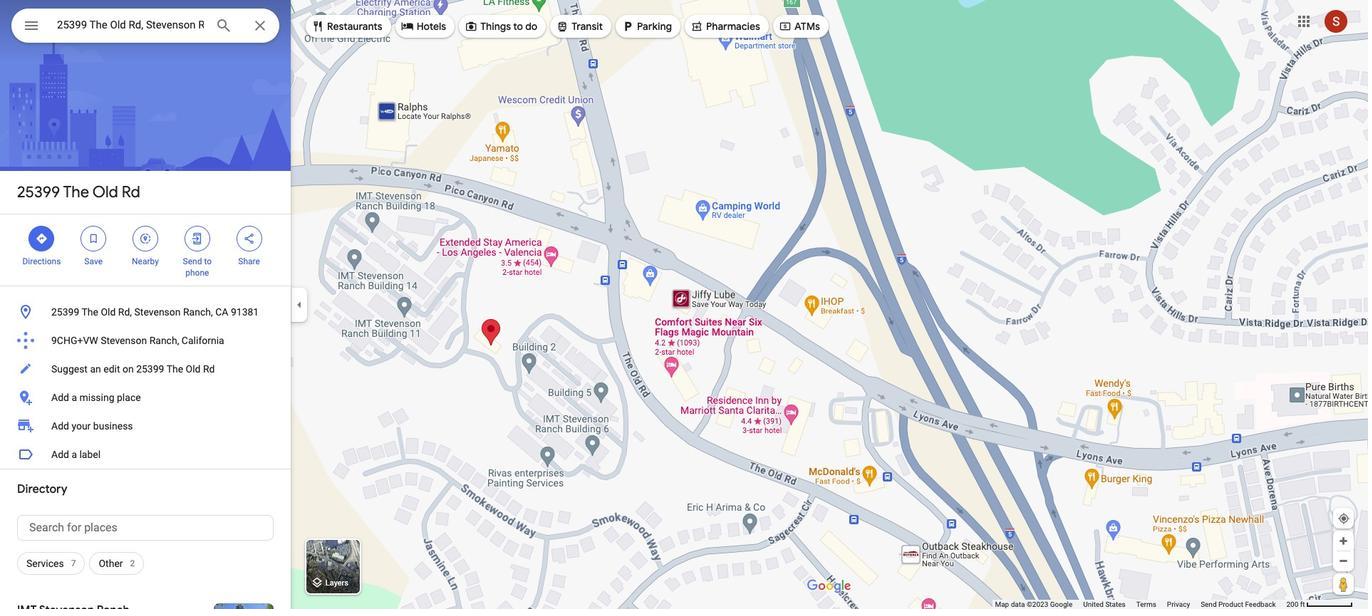 Task type: vqa. For each thing, say whether or not it's contained in the screenshot.
Nearby
yes



Task type: describe. For each thing, give the bounding box(es) containing it.
map
[[996, 601, 1010, 609]]

united
[[1084, 601, 1104, 609]]

privacy button
[[1168, 600, 1191, 610]]

map data ©2023 google
[[996, 601, 1073, 609]]

layers
[[326, 579, 349, 588]]

zoom in image
[[1339, 536, 1350, 547]]


[[35, 231, 48, 247]]

25399 the old rd main content
[[0, 0, 291, 610]]


[[465, 19, 478, 34]]

add a label button
[[0, 441, 291, 469]]

the for rd,
[[82, 307, 98, 318]]

 things to do
[[465, 19, 538, 34]]

google
[[1051, 601, 1073, 609]]

services
[[26, 558, 64, 570]]

25399 The Old Rd, Stevenson Ranch, CA 91381 field
[[11, 9, 279, 43]]

a for missing
[[72, 392, 77, 404]]

2 vertical spatial 25399
[[136, 364, 164, 375]]


[[779, 19, 792, 34]]

actions for 25399 the old rd region
[[0, 215, 291, 286]]

25399 for 25399 the old rd, stevenson ranch, ca 91381
[[51, 307, 79, 318]]

send to phone
[[183, 257, 212, 278]]

 button
[[11, 9, 51, 46]]

2
[[130, 559, 135, 569]]

200
[[1287, 601, 1299, 609]]

 transit
[[556, 19, 603, 34]]


[[622, 19, 635, 34]]

label
[[79, 449, 101, 461]]

send for send to phone
[[183, 257, 202, 267]]

7
[[71, 559, 76, 569]]

services 7
[[26, 558, 76, 570]]

rd,
[[118, 307, 132, 318]]

zoom out image
[[1339, 556, 1350, 567]]

restaurants
[[327, 20, 383, 33]]

footer inside the google maps element
[[996, 600, 1287, 610]]

9chg+vw
[[51, 335, 98, 346]]

do
[[526, 20, 538, 33]]

old inside suggest an edit on 25399 the old rd button
[[186, 364, 201, 375]]

other
[[99, 558, 123, 570]]

old for rd,
[[101, 307, 116, 318]]

product
[[1219, 601, 1244, 609]]


[[191, 231, 204, 247]]

suggest an edit on 25399 the old rd
[[51, 364, 215, 375]]

business
[[93, 421, 133, 432]]

the for rd
[[63, 183, 89, 202]]

to inside send to phone
[[204, 257, 212, 267]]

feedback
[[1246, 601, 1277, 609]]

atms
[[795, 20, 821, 33]]


[[23, 16, 40, 36]]

directions
[[22, 257, 61, 267]]

share
[[238, 257, 260, 267]]

things
[[481, 20, 511, 33]]

0 vertical spatial rd
[[122, 183, 140, 202]]

add your business link
[[0, 412, 291, 441]]

place
[[117, 392, 141, 404]]

2 vertical spatial the
[[167, 364, 183, 375]]

privacy
[[1168, 601, 1191, 609]]

pharmacies
[[707, 20, 761, 33]]

terms
[[1137, 601, 1157, 609]]

to inside  things to do
[[514, 20, 523, 33]]

data
[[1011, 601, 1026, 609]]

collapse side panel image
[[292, 297, 307, 313]]

united states
[[1084, 601, 1126, 609]]

other 2
[[99, 558, 135, 570]]



Task type: locate. For each thing, give the bounding box(es) containing it.
rd
[[122, 183, 140, 202], [203, 364, 215, 375]]

1 vertical spatial stevenson
[[101, 335, 147, 346]]

add inside button
[[51, 392, 69, 404]]

1 vertical spatial send
[[1201, 601, 1217, 609]]

25399 up ''
[[17, 183, 60, 202]]

0 vertical spatial to
[[514, 20, 523, 33]]

200 ft button
[[1287, 601, 1354, 609]]

200 ft
[[1287, 601, 1306, 609]]

none text field inside 25399 the old rd main content
[[17, 515, 274, 541]]

a inside button
[[72, 392, 77, 404]]

send left product
[[1201, 601, 1217, 609]]

add left your
[[51, 421, 69, 432]]

add down suggest
[[51, 392, 69, 404]]

california
[[182, 335, 224, 346]]

add for add a missing place
[[51, 392, 69, 404]]


[[312, 19, 324, 34]]

a for label
[[72, 449, 77, 461]]

united states button
[[1084, 600, 1126, 610]]

add your business
[[51, 421, 133, 432]]

1 vertical spatial add
[[51, 421, 69, 432]]

to up "phone" at the top
[[204, 257, 212, 267]]

google account: sheryl atherton  
(sheryl.atherton@adept.ai) image
[[1325, 10, 1348, 33]]

1 horizontal spatial ranch,
[[183, 307, 213, 318]]

0 horizontal spatial rd
[[122, 183, 140, 202]]

 restaurants
[[312, 19, 383, 34]]

0 horizontal spatial send
[[183, 257, 202, 267]]

 hotels
[[401, 19, 446, 34]]

stevenson inside the 9chg+vw stevenson ranch, california button
[[101, 335, 147, 346]]

terms button
[[1137, 600, 1157, 610]]

 search field
[[11, 9, 279, 46]]

a left missing
[[72, 392, 77, 404]]

to left do on the top
[[514, 20, 523, 33]]

hotels
[[417, 20, 446, 33]]

2 vertical spatial add
[[51, 449, 69, 461]]

an
[[90, 364, 101, 375]]

1 vertical spatial a
[[72, 449, 77, 461]]

rd up 
[[122, 183, 140, 202]]

old
[[93, 183, 118, 202], [101, 307, 116, 318], [186, 364, 201, 375]]


[[691, 19, 704, 34]]

ft
[[1301, 601, 1306, 609]]

phone
[[186, 268, 209, 278]]

stevenson down rd,
[[101, 335, 147, 346]]

a
[[72, 392, 77, 404], [72, 449, 77, 461]]

1 vertical spatial 25399
[[51, 307, 79, 318]]

25399 for 25399 the old rd
[[17, 183, 60, 202]]

None text field
[[17, 515, 274, 541]]

add a missing place button
[[0, 384, 291, 412]]

1 horizontal spatial to
[[514, 20, 523, 33]]

send product feedback
[[1201, 601, 1277, 609]]

None field
[[57, 16, 204, 34]]

0 vertical spatial send
[[183, 257, 202, 267]]

2 add from the top
[[51, 421, 69, 432]]

add for add your business
[[51, 421, 69, 432]]

1 vertical spatial rd
[[203, 364, 215, 375]]

send up "phone" at the top
[[183, 257, 202, 267]]

3 add from the top
[[51, 449, 69, 461]]

missing
[[79, 392, 114, 404]]

1 vertical spatial to
[[204, 257, 212, 267]]

1 vertical spatial the
[[82, 307, 98, 318]]

1 vertical spatial ranch,
[[149, 335, 179, 346]]

rd inside button
[[203, 364, 215, 375]]

91381
[[231, 307, 259, 318]]

a inside "button"
[[72, 449, 77, 461]]

old left rd,
[[101, 307, 116, 318]]

1 vertical spatial old
[[101, 307, 116, 318]]

rd down california
[[203, 364, 215, 375]]

states
[[1106, 601, 1126, 609]]

old up 
[[93, 183, 118, 202]]

stevenson inside 25399 the old rd, stevenson ranch, ca 91381 button
[[134, 307, 181, 318]]

the down california
[[167, 364, 183, 375]]

1 a from the top
[[72, 392, 77, 404]]

 parking
[[622, 19, 672, 34]]

25399 up 9chg+vw
[[51, 307, 79, 318]]

nearby
[[132, 257, 159, 267]]

2 vertical spatial old
[[186, 364, 201, 375]]

9chg+vw stevenson ranch, california
[[51, 335, 224, 346]]

0 vertical spatial the
[[63, 183, 89, 202]]

show street view coverage image
[[1334, 574, 1355, 595]]

none field inside 25399 the old rd, stevenson ranch, ca 91381 'field'
[[57, 16, 204, 34]]

25399 the old rd
[[17, 183, 140, 202]]

old down california
[[186, 364, 201, 375]]

a left label
[[72, 449, 77, 461]]

send inside send product feedback button
[[1201, 601, 1217, 609]]

0 vertical spatial old
[[93, 183, 118, 202]]

ca
[[215, 307, 228, 318]]

ranch, inside button
[[149, 335, 179, 346]]

edit
[[104, 364, 120, 375]]

add
[[51, 392, 69, 404], [51, 421, 69, 432], [51, 449, 69, 461]]

add a label
[[51, 449, 101, 461]]

footer
[[996, 600, 1287, 610]]

ranch, down "25399 the old rd, stevenson ranch, ca 91381"
[[149, 335, 179, 346]]

add for add a label
[[51, 449, 69, 461]]

25399
[[17, 183, 60, 202], [51, 307, 79, 318], [136, 364, 164, 375]]

0 horizontal spatial to
[[204, 257, 212, 267]]

ranch, inside button
[[183, 307, 213, 318]]

ranch, left ca
[[183, 307, 213, 318]]

25399 the old rd, stevenson ranch, ca 91381 button
[[0, 298, 291, 327]]

directory
[[17, 483, 67, 497]]

your
[[72, 421, 91, 432]]

25399 the old rd, stevenson ranch, ca 91381
[[51, 307, 259, 318]]

send for send product feedback
[[1201, 601, 1217, 609]]

the up 
[[63, 183, 89, 202]]

stevenson
[[134, 307, 181, 318], [101, 335, 147, 346]]

0 vertical spatial ranch,
[[183, 307, 213, 318]]

add left label
[[51, 449, 69, 461]]

send inside send to phone
[[183, 257, 202, 267]]

1 add from the top
[[51, 392, 69, 404]]


[[243, 231, 256, 247]]

show your location image
[[1338, 513, 1351, 525]]

on
[[123, 364, 134, 375]]

suggest an edit on 25399 the old rd button
[[0, 355, 291, 384]]

2 a from the top
[[72, 449, 77, 461]]

 atms
[[779, 19, 821, 34]]

ranch,
[[183, 307, 213, 318], [149, 335, 179, 346]]


[[139, 231, 152, 247]]

to
[[514, 20, 523, 33], [204, 257, 212, 267]]

0 vertical spatial 25399
[[17, 183, 60, 202]]

footer containing map data ©2023 google
[[996, 600, 1287, 610]]

suggest
[[51, 364, 88, 375]]

0 vertical spatial stevenson
[[134, 307, 181, 318]]

stevenson up the 9chg+vw stevenson ranch, california button
[[134, 307, 181, 318]]

old for rd
[[93, 183, 118, 202]]

©2023
[[1027, 601, 1049, 609]]

add a missing place
[[51, 392, 141, 404]]

parking
[[637, 20, 672, 33]]

 pharmacies
[[691, 19, 761, 34]]

save
[[84, 257, 103, 267]]

9chg+vw stevenson ranch, california button
[[0, 327, 291, 355]]

the up 9chg+vw
[[82, 307, 98, 318]]

add inside "button"
[[51, 449, 69, 461]]


[[401, 19, 414, 34]]

send
[[183, 257, 202, 267], [1201, 601, 1217, 609]]

old inside 25399 the old rd, stevenson ranch, ca 91381 button
[[101, 307, 116, 318]]

send product feedback button
[[1201, 600, 1277, 610]]

1 horizontal spatial send
[[1201, 601, 1217, 609]]


[[87, 231, 100, 247]]

transit
[[572, 20, 603, 33]]

1 horizontal spatial rd
[[203, 364, 215, 375]]


[[556, 19, 569, 34]]

the
[[63, 183, 89, 202], [82, 307, 98, 318], [167, 364, 183, 375]]

25399 right the on
[[136, 364, 164, 375]]

google maps element
[[0, 0, 1369, 610]]

0 vertical spatial a
[[72, 392, 77, 404]]

0 vertical spatial add
[[51, 392, 69, 404]]

0 horizontal spatial ranch,
[[149, 335, 179, 346]]



